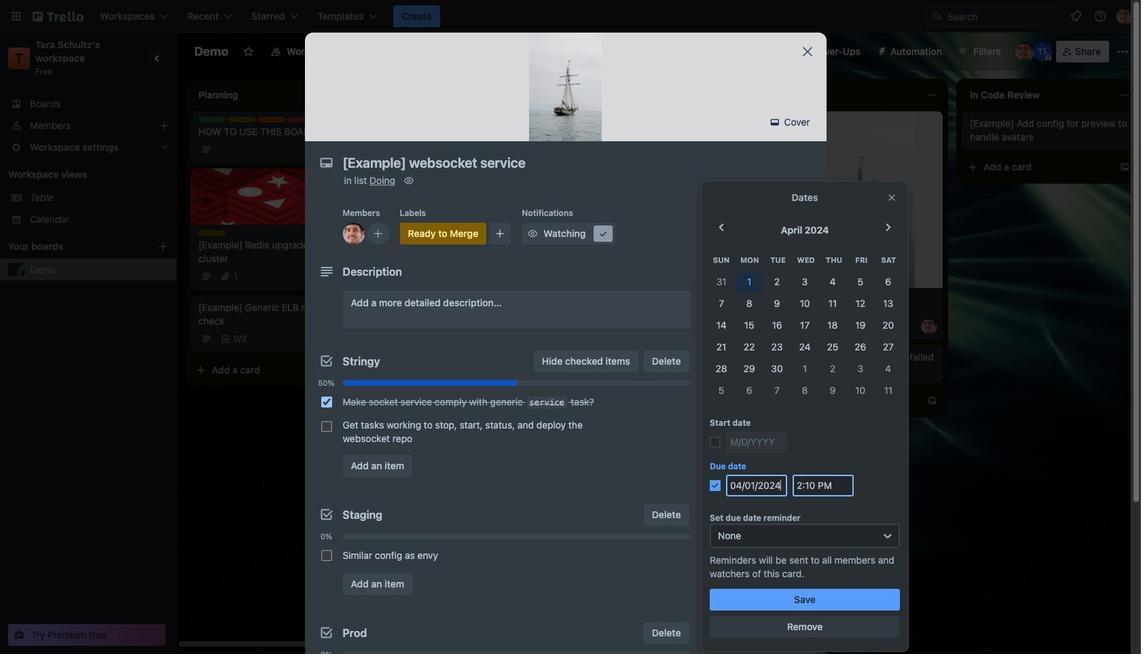 Task type: describe. For each thing, give the bounding box(es) containing it.
2 row from the top
[[708, 271, 903, 293]]

1 horizontal spatial create from template… image
[[734, 181, 745, 192]]

tara schultz (taraschultz7) image
[[1034, 42, 1053, 61]]

close popover image
[[887, 192, 898, 203]]

Add time text field
[[793, 475, 854, 497]]

1 horizontal spatial james peterson (jamespeterson93) image
[[1117, 8, 1134, 24]]

4 row from the top
[[708, 315, 903, 336]]

0 notifications image
[[1068, 8, 1085, 24]]

star or unstar board image
[[244, 46, 254, 57]]

color: red, title: "unshippable!" element
[[288, 117, 315, 122]]

show menu image
[[1117, 45, 1130, 58]]

close dialog image
[[800, 43, 816, 60]]

search image
[[933, 11, 943, 22]]

M/D/YYYY text field
[[727, 475, 788, 497]]

Search field
[[927, 5, 1063, 27]]

3 row from the top
[[708, 293, 903, 315]]

0 horizontal spatial james peterson (jamespeterson93) image
[[1016, 42, 1035, 61]]

Board name text field
[[188, 41, 235, 63]]

0 horizontal spatial create from template… image
[[348, 365, 359, 376]]

your boards with 1 items element
[[8, 239, 137, 255]]



Task type: vqa. For each thing, say whether or not it's contained in the screenshot.
cards. in the right of the page
no



Task type: locate. For each thing, give the bounding box(es) containing it.
1 row from the top
[[708, 249, 903, 271]]

group
[[316, 390, 691, 450]]

create from template… image
[[734, 181, 745, 192], [348, 365, 359, 376]]

add board image
[[158, 241, 169, 252]]

None text field
[[336, 151, 785, 175]]

color: green, title: "verified in staging" element
[[198, 117, 226, 122]]

1 horizontal spatial james peterson (jamespeterson93) image
[[922, 318, 938, 334]]

1 vertical spatial create from template… image
[[927, 396, 938, 406]]

None checkbox
[[321, 397, 332, 408], [321, 421, 332, 432], [321, 397, 332, 408], [321, 421, 332, 432]]

6 row from the top
[[708, 358, 903, 380]]

0 vertical spatial james peterson (jamespeterson93) image
[[343, 223, 365, 245]]

james peterson (jamespeterson93) image
[[1117, 8, 1134, 24], [1016, 42, 1035, 61]]

1 horizontal spatial create from template… image
[[1120, 162, 1131, 173]]

switch to… image
[[10, 10, 23, 23]]

cell
[[708, 271, 736, 293], [736, 271, 764, 293], [764, 271, 792, 293], [792, 271, 819, 293], [819, 271, 847, 293], [847, 271, 875, 293], [875, 271, 903, 293], [708, 293, 736, 315], [736, 293, 764, 315], [764, 293, 792, 315], [792, 293, 819, 315], [819, 293, 847, 315], [847, 293, 875, 315], [875, 293, 903, 315], [708, 315, 736, 336], [736, 315, 764, 336], [764, 315, 792, 336], [792, 315, 819, 336], [819, 315, 847, 336], [847, 315, 875, 336], [875, 315, 903, 336], [708, 336, 736, 358], [736, 336, 764, 358], [764, 336, 792, 358], [792, 336, 819, 358], [819, 336, 847, 358], [847, 336, 875, 358], [875, 336, 903, 358], [708, 358, 736, 380], [736, 358, 764, 380], [764, 358, 792, 380], [792, 358, 819, 380], [819, 358, 847, 380], [847, 358, 875, 380], [875, 358, 903, 380], [708, 380, 736, 402], [736, 380, 764, 402], [764, 380, 792, 402], [792, 380, 819, 402], [819, 380, 847, 402], [847, 380, 875, 402], [875, 380, 903, 402]]

color: yellow, title: "ready to merge" element
[[228, 117, 256, 122], [400, 223, 487, 245], [198, 230, 226, 236], [778, 294, 805, 299]]

james peterson (jamespeterson93) image
[[343, 223, 365, 245], [922, 318, 938, 334]]

row group
[[708, 271, 903, 402]]

0 vertical spatial james peterson (jamespeterson93) image
[[1117, 8, 1134, 24]]

color: orange, title: "manual deploy steps" element
[[258, 117, 285, 122]]

0 vertical spatial create from template… image
[[1120, 162, 1131, 173]]

row
[[708, 249, 903, 271], [708, 271, 903, 293], [708, 293, 903, 315], [708, 315, 903, 336], [708, 336, 903, 358], [708, 358, 903, 380], [708, 380, 903, 402]]

1 vertical spatial create from template… image
[[348, 365, 359, 376]]

james peterson (jamespeterson93) image right the open information menu image
[[1117, 8, 1134, 24]]

0 horizontal spatial james peterson (jamespeterson93) image
[[343, 223, 365, 245]]

sm image
[[872, 41, 891, 60], [769, 116, 782, 129], [402, 174, 416, 188], [526, 227, 540, 241], [706, 249, 719, 262], [706, 522, 719, 536]]

0 horizontal spatial create from template… image
[[927, 396, 938, 406]]

0 vertical spatial create from template… image
[[734, 181, 745, 192]]

None checkbox
[[321, 551, 332, 561]]

create from template… image
[[1120, 162, 1131, 173], [927, 396, 938, 406]]

primary element
[[0, 0, 1142, 33]]

1 vertical spatial james peterson (jamespeterson93) image
[[922, 318, 938, 334]]

5 row from the top
[[708, 336, 903, 358]]

james peterson (jamespeterson93) image down search field
[[1016, 42, 1035, 61]]

M/D/YYYY text field
[[727, 432, 788, 453]]

add members to card image
[[373, 227, 384, 241]]

grid
[[708, 249, 903, 402]]

7 row from the top
[[708, 380, 903, 402]]

sm image
[[706, 222, 719, 235], [597, 227, 611, 241], [706, 549, 719, 563], [706, 576, 719, 590], [706, 610, 719, 623]]

1 vertical spatial james peterson (jamespeterson93) image
[[1016, 42, 1035, 61]]

open information menu image
[[1094, 10, 1108, 23]]



